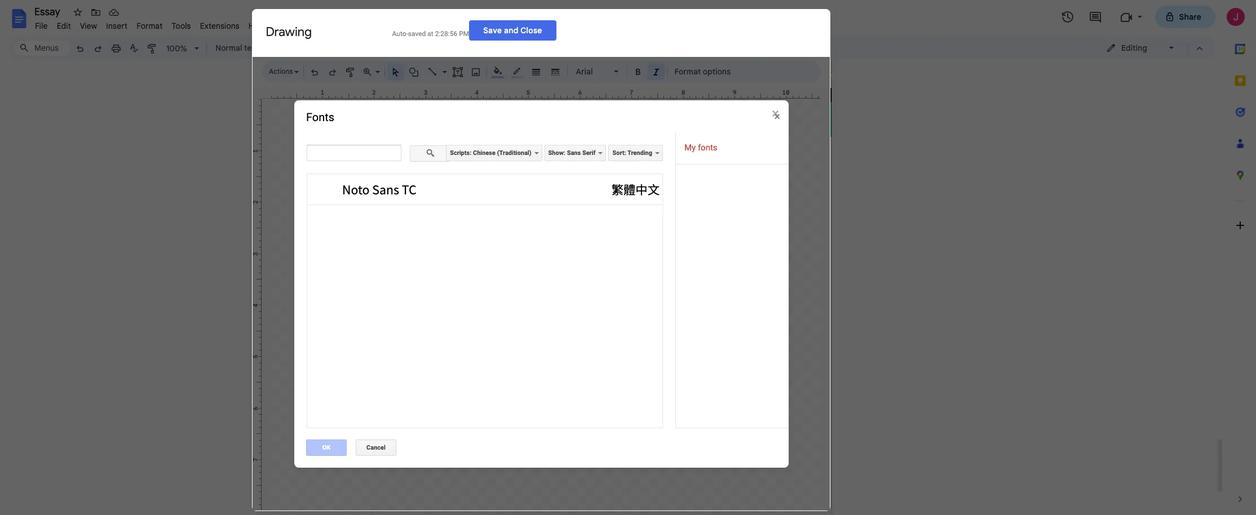 Task type: locate. For each thing, give the bounding box(es) containing it.
save and close button
[[469, 20, 556, 40]]

drawing application
[[0, 0, 1257, 515]]

menu bar
[[30, 15, 270, 33]]

Menus field
[[14, 40, 70, 56]]

Star checkbox
[[70, 5, 86, 20]]

and
[[504, 25, 519, 35]]

auto-saved at 2:28:56 pm
[[392, 30, 469, 38]]

menu bar inside the menu bar banner
[[30, 15, 270, 33]]

tab list
[[1225, 33, 1257, 484]]

auto-
[[392, 30, 408, 38]]

drawing
[[266, 24, 312, 39]]

at
[[428, 30, 434, 38]]

save
[[483, 25, 502, 35]]



Task type: describe. For each thing, give the bounding box(es) containing it.
pm
[[459, 30, 469, 38]]

share. private to only me. image
[[1165, 12, 1175, 22]]

tab list inside the menu bar banner
[[1225, 33, 1257, 484]]

2:28:56
[[435, 30, 458, 38]]

drawing heading
[[266, 24, 379, 40]]

main toolbar
[[70, 0, 764, 320]]

Rename text field
[[30, 5, 67, 18]]

saved
[[408, 30, 426, 38]]

save and close
[[483, 25, 542, 35]]

drawing dialog
[[252, 9, 830, 511]]

close
[[521, 25, 542, 35]]

menu bar banner
[[0, 0, 1257, 515]]



Task type: vqa. For each thing, say whether or not it's contained in the screenshot.
headings you add to the document will appear here.
no



